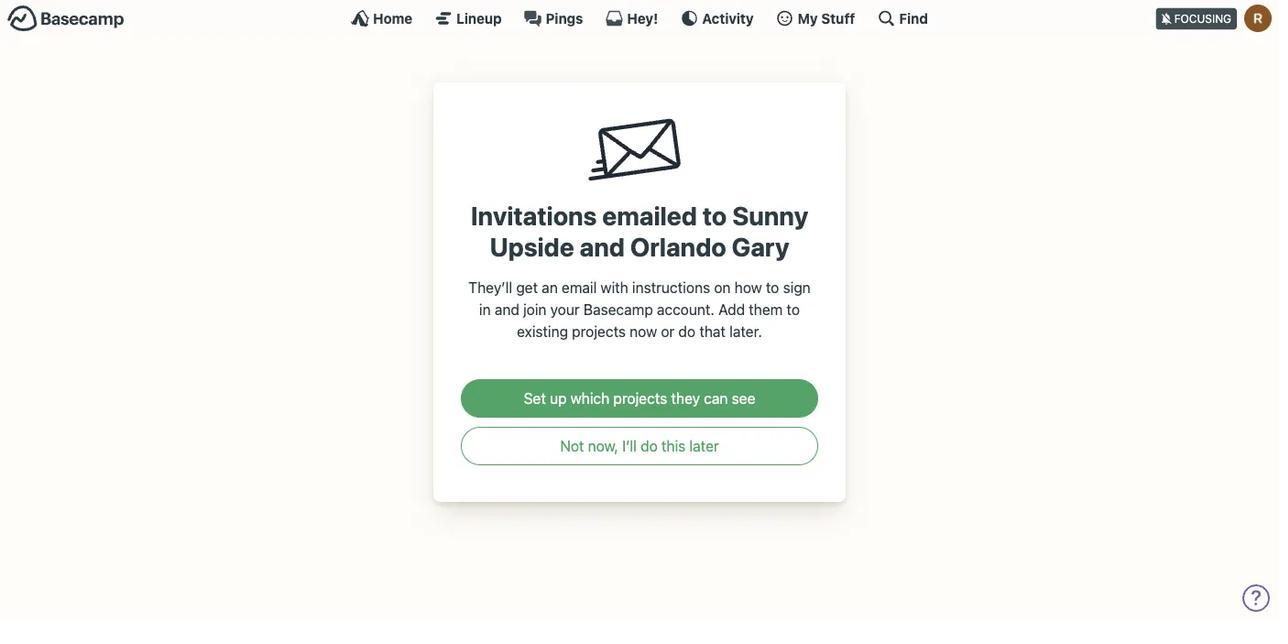 Task type: locate. For each thing, give the bounding box(es) containing it.
projects down basecamp
[[572, 323, 626, 340]]

not now, i'll do this later
[[560, 438, 719, 455]]

1 vertical spatial and
[[495, 301, 520, 318]]

1 vertical spatial to
[[766, 279, 779, 296]]

they
[[671, 390, 700, 407]]

and
[[580, 231, 625, 262], [495, 301, 520, 318]]

i'll
[[622, 438, 637, 455]]

do inside they'll get an email with instructions on how to sign in and join your basecamp account.           add them to existing projects now or do that later.
[[679, 323, 696, 340]]

to up them
[[766, 279, 779, 296]]

that
[[700, 323, 726, 340]]

home
[[373, 10, 413, 26]]

0 vertical spatial and
[[580, 231, 625, 262]]

0 vertical spatial projects
[[572, 323, 626, 340]]

2 horizontal spatial to
[[787, 301, 800, 318]]

set up which projects they can see link
[[461, 379, 819, 418]]

emailed
[[603, 201, 697, 231]]

and up with
[[580, 231, 625, 262]]

on
[[714, 279, 731, 296]]

an
[[542, 279, 558, 296]]

add
[[719, 301, 745, 318]]

do inside "link"
[[641, 438, 658, 455]]

not
[[560, 438, 584, 455]]

activity
[[702, 10, 754, 26]]

this
[[662, 438, 686, 455]]

account.
[[657, 301, 715, 318]]

to
[[703, 201, 727, 231], [766, 279, 779, 296], [787, 301, 800, 318]]

upside
[[490, 231, 574, 262]]

instructions
[[632, 279, 711, 296]]

to down sign on the top right of page
[[787, 301, 800, 318]]

email
[[562, 279, 597, 296]]

1 vertical spatial do
[[641, 438, 658, 455]]

do
[[679, 323, 696, 340], [641, 438, 658, 455]]

projects
[[572, 323, 626, 340], [614, 390, 668, 407]]

1 horizontal spatial and
[[580, 231, 625, 262]]

basecamp
[[584, 301, 653, 318]]

switch accounts image
[[7, 5, 125, 33]]

lineup
[[457, 10, 502, 26]]

1 horizontal spatial to
[[766, 279, 779, 296]]

0 horizontal spatial to
[[703, 201, 727, 231]]

later.
[[730, 323, 762, 340]]

to up orlando
[[703, 201, 727, 231]]

invitations emailed to sunny upside and orlando gary
[[471, 201, 809, 262]]

0 vertical spatial to
[[703, 201, 727, 231]]

your
[[551, 301, 580, 318]]

how
[[735, 279, 762, 296]]

home link
[[351, 9, 413, 27]]

join
[[523, 301, 547, 318]]

see
[[732, 390, 756, 407]]

projects left they
[[614, 390, 668, 407]]

do right 'i'll'
[[641, 438, 658, 455]]

and right in
[[495, 301, 520, 318]]

do right the or
[[679, 323, 696, 340]]

my stuff button
[[776, 9, 856, 27]]

to inside invitations emailed to sunny upside and orlando gary
[[703, 201, 727, 231]]

0 horizontal spatial do
[[641, 438, 658, 455]]

sunny
[[733, 201, 809, 231]]

lineup link
[[435, 9, 502, 27]]

pings
[[546, 10, 583, 26]]

hey! button
[[605, 9, 658, 27]]

0 vertical spatial do
[[679, 323, 696, 340]]

1 horizontal spatial do
[[679, 323, 696, 340]]

they'll
[[469, 279, 513, 296]]

up
[[550, 390, 567, 407]]

0 horizontal spatial and
[[495, 301, 520, 318]]



Task type: describe. For each thing, give the bounding box(es) containing it.
my
[[798, 10, 818, 26]]

or
[[661, 323, 675, 340]]

orlando
[[630, 231, 727, 262]]

gary
[[732, 231, 790, 262]]

activity link
[[680, 9, 754, 27]]

which
[[571, 390, 610, 407]]

in
[[479, 301, 491, 318]]

1 vertical spatial projects
[[614, 390, 668, 407]]

they'll get an email with instructions on how to sign in and join your basecamp account.           add them to existing projects now or do that later.
[[469, 279, 811, 340]]

with
[[601, 279, 629, 296]]

set up which projects they can see
[[524, 390, 756, 407]]

hey!
[[627, 10, 658, 26]]

and inside invitations emailed to sunny upside and orlando gary
[[580, 231, 625, 262]]

set
[[524, 390, 546, 407]]

now
[[630, 323, 657, 340]]

now,
[[588, 438, 619, 455]]

invitations
[[471, 201, 597, 231]]

can
[[704, 390, 728, 407]]

pings button
[[524, 9, 583, 27]]

focusing
[[1175, 12, 1232, 25]]

not now, i'll do this later link
[[461, 427, 819, 466]]

and inside they'll get an email with instructions on how to sign in and join your basecamp account.           add them to existing projects now or do that later.
[[495, 301, 520, 318]]

existing
[[517, 323, 568, 340]]

ruby image
[[1245, 5, 1272, 32]]

focusing button
[[1157, 0, 1280, 36]]

find button
[[878, 9, 928, 27]]

projects inside they'll get an email with instructions on how to sign in and join your basecamp account.           add them to existing projects now or do that later.
[[572, 323, 626, 340]]

my stuff
[[798, 10, 856, 26]]

sign
[[783, 279, 811, 296]]

2 vertical spatial to
[[787, 301, 800, 318]]

main element
[[0, 0, 1280, 36]]

find
[[900, 10, 928, 26]]

them
[[749, 301, 783, 318]]

stuff
[[822, 10, 856, 26]]

get
[[516, 279, 538, 296]]

later
[[690, 438, 719, 455]]



Task type: vqa. For each thing, say whether or not it's contained in the screenshot.
android to the left
no



